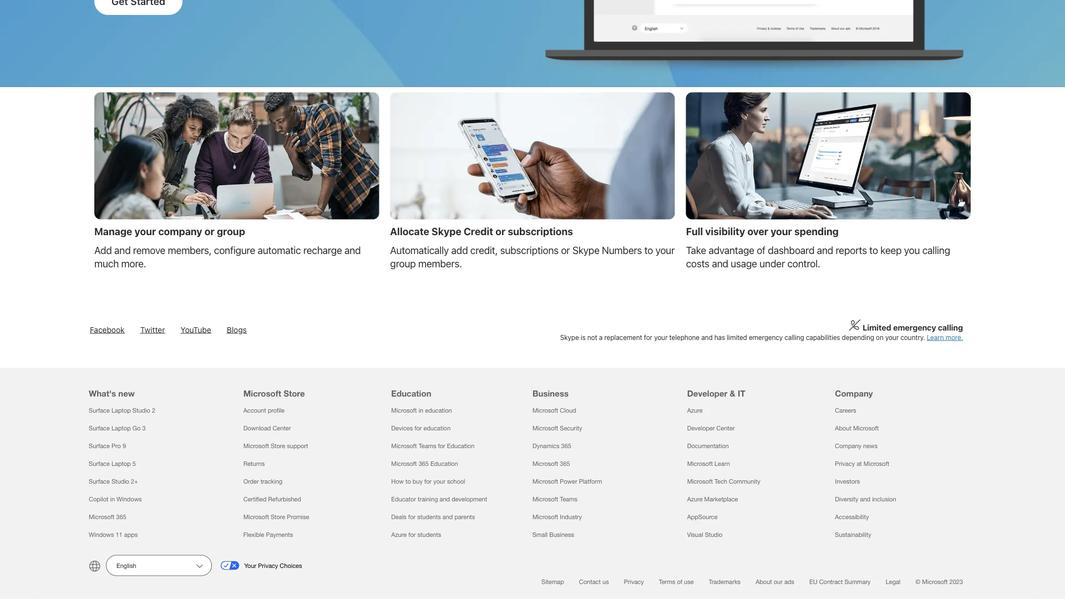 Task type: describe. For each thing, give the bounding box(es) containing it.
dynamics 365
[[533, 443, 572, 450]]

and left parents
[[443, 514, 453, 521]]

store for microsoft store support
[[271, 443, 286, 450]]

teams for microsoft teams
[[560, 496, 578, 503]]

your up the dashboard
[[771, 226, 793, 238]]

subscriptions inside automatically add credit, subscriptions or skype numbers to your group members.
[[501, 245, 559, 257]]

microsoft for microsoft learn link on the right of the page
[[688, 460, 713, 468]]

for right devices
[[415, 425, 422, 432]]

365 for the rightmost microsoft 365 "link"
[[560, 460, 571, 468]]

surface laptop studio 2
[[89, 407, 155, 414]]

2
[[152, 407, 155, 414]]

and right "add"
[[114, 245, 131, 257]]

0 vertical spatial windows
[[117, 496, 142, 503]]

members.
[[419, 258, 462, 270]]

microsoft down copilot
[[89, 514, 115, 521]]

certified refurbished
[[244, 496, 301, 503]]

has
[[715, 334, 726, 342]]

microsoft power platform link
[[533, 478, 603, 485]]

11
[[116, 531, 123, 539]]

0 horizontal spatial microsoft 365
[[89, 514, 126, 521]]

1 vertical spatial education
[[447, 443, 475, 450]]

sustainability link
[[836, 531, 872, 539]]

legal link
[[886, 579, 901, 586]]

and right diversity
[[861, 496, 871, 503]]

company heading
[[836, 369, 970, 402]]

to inside 'take advantage of dashboard and reports to keep you calling costs and usage under control.'
[[870, 245, 879, 257]]

microsoft for microsoft tech community link
[[688, 478, 713, 485]]

to inside automatically add credit, subscriptions or skype numbers to your group members.
[[645, 245, 654, 257]]

flexible payments link
[[244, 531, 293, 539]]

teams for microsoft teams for education
[[419, 443, 437, 450]]

add
[[452, 245, 468, 257]]

and inside limited emergency calling skype is not a replacement for your telephone and has limited emergency calling capabilities depending on your country. learn more.
[[702, 334, 713, 342]]

calling inside 'take advantage of dashboard and reports to keep you calling costs and usage under control.'
[[923, 245, 951, 257]]

download center link
[[244, 425, 291, 432]]

skype manager on phone image
[[390, 93, 675, 220]]

2023
[[950, 579, 964, 586]]

microsoft store heading
[[244, 369, 378, 402]]

privacy for privacy 'link'
[[624, 579, 644, 586]]

educator
[[392, 496, 416, 503]]

certified refurbished link
[[244, 496, 301, 503]]

power
[[560, 478, 578, 485]]

your right 'on' in the right bottom of the page
[[886, 334, 899, 342]]

your inside footer resource links element
[[434, 478, 446, 485]]

our
[[774, 579, 783, 586]]

microsoft right at
[[864, 460, 890, 468]]

what's new heading
[[89, 369, 230, 402]]

copilot in windows
[[89, 496, 142, 503]]

privacy at microsoft
[[836, 460, 890, 468]]

surface for surface pro 9
[[89, 443, 110, 450]]

microsoft security
[[533, 425, 583, 432]]

1 vertical spatial calling
[[939, 323, 964, 332]]

business heading
[[533, 369, 674, 402]]

microsoft right ©
[[923, 579, 949, 586]]

education for devices for education
[[424, 425, 451, 432]]

it
[[738, 389, 746, 399]]

sitemap
[[542, 579, 564, 586]]

surface pro 9
[[89, 443, 126, 450]]

students for deals
[[418, 514, 441, 521]]

1 horizontal spatial microsoft 365
[[533, 460, 571, 468]]

terms
[[659, 579, 676, 586]]

more. inside add and remove members, configure automatic recharge and much more.
[[121, 258, 146, 270]]

microsoft store promise
[[244, 514, 309, 521]]

store for microsoft store
[[284, 389, 305, 399]]

in for microsoft
[[419, 407, 424, 414]]

about our ads
[[756, 579, 795, 586]]

2 vertical spatial education
[[431, 460, 458, 468]]

what's new
[[89, 389, 135, 399]]

allocate
[[390, 226, 430, 238]]

and down the spending
[[818, 245, 834, 257]]

facebook link
[[90, 326, 125, 335]]

microsoft for microsoft teams link
[[533, 496, 559, 503]]

laptop for 5
[[112, 460, 131, 468]]

microsoft teams for education link
[[392, 443, 475, 450]]

microsoft for microsoft teams for education link
[[392, 443, 417, 450]]

deals
[[392, 514, 407, 521]]

contract
[[820, 579, 844, 586]]

1 vertical spatial emergency
[[749, 334, 783, 342]]

accessibility link
[[836, 514, 870, 521]]

choices
[[280, 563, 302, 570]]

microsoft industry
[[533, 514, 582, 521]]

add
[[94, 245, 112, 257]]

surface for surface studio 2+
[[89, 478, 110, 485]]

about for about microsoft
[[836, 425, 852, 432]]

allocate skype credit or subscriptions
[[390, 226, 573, 238]]

surface laptop go 3 link
[[89, 425, 146, 432]]

usage
[[731, 258, 758, 270]]

education inside heading
[[392, 389, 432, 399]]

and right training
[[440, 496, 450, 503]]

eu contract summary
[[810, 579, 871, 586]]

your privacy choices
[[244, 563, 302, 570]]

tracking
[[261, 478, 283, 485]]

microsoft tech community
[[688, 478, 761, 485]]

returns
[[244, 460, 265, 468]]

developer for developer center
[[688, 425, 715, 432]]

visual studio link
[[688, 531, 723, 539]]

1 vertical spatial privacy
[[258, 563, 278, 570]]

summary
[[845, 579, 871, 586]]

security
[[560, 425, 583, 432]]

educator training and development
[[392, 496, 488, 503]]

remove
[[133, 245, 166, 257]]

credit,
[[471, 245, 498, 257]]

365 for microsoft 365 "link" to the left
[[116, 514, 126, 521]]

more. inside limited emergency calling skype is not a replacement for your telephone and has limited emergency calling capabilities depending on your country. learn more.
[[946, 334, 964, 342]]

california consumer privacy act (ccpa) opt-out icon image
[[221, 562, 244, 571]]

credit
[[464, 226, 494, 238]]

2+
[[131, 478, 138, 485]]

laptop for go
[[112, 425, 131, 432]]

account profile
[[244, 407, 285, 414]]

and right 'recharge' at the top left
[[345, 245, 361, 257]]

tech
[[715, 478, 728, 485]]

under
[[760, 258, 786, 270]]

center for developer
[[717, 425, 735, 432]]

students for azure
[[418, 531, 441, 539]]

trademarks
[[709, 579, 741, 586]]

inclusion
[[873, 496, 897, 503]]

center for microsoft
[[273, 425, 291, 432]]

365 for dynamics 365 link
[[562, 443, 572, 450]]

development
[[452, 496, 488, 503]]

about microsoft
[[836, 425, 879, 432]]

go
[[133, 425, 141, 432]]

surface studio 2+
[[89, 478, 138, 485]]

over
[[748, 226, 769, 238]]

or for subscriptions
[[496, 226, 506, 238]]

of inside 'take advantage of dashboard and reports to keep you calling costs and usage under control.'
[[757, 245, 766, 257]]

microsoft up news
[[854, 425, 879, 432]]

microsoft store
[[244, 389, 305, 399]]

3
[[142, 425, 146, 432]]

promise
[[287, 514, 309, 521]]

refurbished
[[268, 496, 301, 503]]

1 horizontal spatial microsoft 365 link
[[533, 460, 571, 468]]

microsoft for microsoft industry link
[[533, 514, 559, 521]]

eu contract summary link
[[810, 579, 871, 586]]

microsoft teams link
[[533, 496, 578, 503]]

or for group
[[205, 226, 215, 238]]

surface laptop studio 2 link
[[89, 407, 155, 414]]

numbers
[[602, 245, 642, 257]]

configure
[[214, 245, 255, 257]]

eu
[[810, 579, 818, 586]]

pro
[[112, 443, 121, 450]]

microsoft down the dynamics
[[533, 460, 559, 468]]

your inside automatically add credit, subscriptions or skype numbers to your group members.
[[656, 245, 675, 257]]

microsoft for microsoft cloud link
[[533, 407, 559, 414]]

add and remove members, configure automatic recharge and much more.
[[94, 245, 361, 270]]

9
[[123, 443, 126, 450]]

flexible payments
[[244, 531, 293, 539]]

twitter link
[[140, 326, 165, 335]]



Task type: locate. For each thing, give the bounding box(es) containing it.
calling right you
[[923, 245, 951, 257]]

1 horizontal spatial group
[[390, 258, 416, 270]]

more. down the remove
[[121, 258, 146, 270]]

microsoft security link
[[533, 425, 583, 432]]

0 horizontal spatial about
[[756, 579, 773, 586]]

store up payments
[[271, 514, 286, 521]]

download
[[244, 425, 271, 432]]

in for copilot
[[110, 496, 115, 503]]

microsoft down 'documentation'
[[688, 460, 713, 468]]

0 horizontal spatial studio
[[112, 478, 129, 485]]

microsoft store support
[[244, 443, 308, 450]]

privacy right your
[[258, 563, 278, 570]]

1 horizontal spatial to
[[645, 245, 654, 257]]

microsoft for microsoft 365 education link
[[392, 460, 417, 468]]

microsoft up the account profile
[[244, 389, 281, 399]]

in up devices for education
[[419, 407, 424, 414]]

manage your company or group
[[94, 226, 245, 238]]

microsoft power platform
[[533, 478, 603, 485]]

visual studio
[[688, 531, 723, 539]]

costs
[[687, 258, 710, 270]]

business down microsoft industry
[[550, 531, 575, 539]]

microsoft 365
[[533, 460, 571, 468], [89, 514, 126, 521]]

laptop left go
[[112, 425, 131, 432]]

skype inside limited emergency calling skype is not a replacement for your telephone and has limited emergency calling capabilities depending on your country. learn more.
[[561, 334, 579, 342]]

2 vertical spatial laptop
[[112, 460, 131, 468]]

0 horizontal spatial teams
[[419, 443, 437, 450]]

to
[[645, 245, 654, 257], [870, 245, 879, 257], [406, 478, 411, 485]]

2 laptop from the top
[[112, 425, 131, 432]]

youtube
[[181, 326, 211, 335]]

1 vertical spatial skype
[[573, 245, 600, 257]]

microsoft for microsoft store "heading"
[[244, 389, 281, 399]]

your
[[244, 563, 257, 570]]

1 developer from the top
[[688, 389, 728, 399]]

take
[[687, 245, 707, 257]]

5 surface from the top
[[89, 478, 110, 485]]

365 up microsoft power platform
[[560, 460, 571, 468]]

subscriptions right credit,
[[501, 245, 559, 257]]

visibility
[[706, 226, 746, 238]]

windows left 11
[[89, 531, 114, 539]]

microsoft up microsoft industry
[[533, 496, 559, 503]]

company news link
[[836, 443, 878, 450]]

privacy right us
[[624, 579, 644, 586]]

2 vertical spatial store
[[271, 514, 286, 521]]

azure for students
[[392, 531, 441, 539]]

azure up developer center
[[688, 407, 703, 414]]

2 vertical spatial azure
[[392, 531, 407, 539]]

developer & it
[[688, 389, 746, 399]]

0 vertical spatial store
[[284, 389, 305, 399]]

windows down 2+
[[117, 496, 142, 503]]

learn up tech
[[715, 460, 731, 468]]

company up careers link
[[836, 389, 874, 399]]

microsoft 365 down dynamics 365
[[533, 460, 571, 468]]

3 surface from the top
[[89, 443, 110, 450]]

company inside heading
[[836, 389, 874, 399]]

1 vertical spatial company
[[836, 443, 862, 450]]

store inside "heading"
[[284, 389, 305, 399]]

0 vertical spatial of
[[757, 245, 766, 257]]

privacy inside footer resource links element
[[836, 460, 856, 468]]

company
[[158, 226, 202, 238]]

2 center from the left
[[717, 425, 735, 432]]

0 vertical spatial education
[[425, 407, 452, 414]]

at
[[857, 460, 863, 468]]

for up microsoft 365 education
[[438, 443, 446, 450]]

your up the remove
[[135, 226, 156, 238]]

business
[[533, 389, 569, 399], [550, 531, 575, 539]]

0 vertical spatial business
[[533, 389, 569, 399]]

school
[[447, 478, 466, 485]]

terms of use link
[[659, 579, 694, 586]]

surface for surface laptop go 3
[[89, 425, 110, 432]]

how to buy for your school link
[[392, 478, 466, 485]]

your left the take
[[656, 245, 675, 257]]

education down microsoft teams for education link
[[431, 460, 458, 468]]

microsoft up the dynamics
[[533, 425, 559, 432]]

in right copilot
[[110, 496, 115, 503]]

dashboard
[[768, 245, 815, 257]]

laptop left 5
[[112, 460, 131, 468]]

1 horizontal spatial windows
[[117, 496, 142, 503]]

small
[[533, 531, 548, 539]]

1 surface from the top
[[89, 407, 110, 414]]

azure up appsource 'link'
[[688, 496, 703, 503]]

2 horizontal spatial privacy
[[836, 460, 856, 468]]

center up documentation link
[[717, 425, 735, 432]]

0 vertical spatial education
[[392, 389, 432, 399]]

business up microsoft cloud link
[[533, 389, 569, 399]]

0 horizontal spatial windows
[[89, 531, 114, 539]]

learn right country.
[[928, 334, 945, 342]]

1 horizontal spatial or
[[496, 226, 506, 238]]

developer & it heading
[[688, 369, 822, 402]]

appsource
[[688, 514, 718, 521]]

azure for azure link on the right
[[688, 407, 703, 414]]

0 vertical spatial microsoft 365
[[533, 460, 571, 468]]

telephone
[[670, 334, 700, 342]]

0 vertical spatial azure
[[688, 407, 703, 414]]

studio right "visual"
[[705, 531, 723, 539]]

store left support
[[271, 443, 286, 450]]

calling left capabilities
[[785, 334, 805, 342]]

microsoft 365 up windows 11 apps link
[[89, 514, 126, 521]]

developer inside heading
[[688, 389, 728, 399]]

skype inside automatically add credit, subscriptions or skype numbers to your group members.
[[573, 245, 600, 257]]

skype left is
[[561, 334, 579, 342]]

0 vertical spatial company
[[836, 389, 874, 399]]

365 up 11
[[116, 514, 126, 521]]

azure for azure marketplace
[[688, 496, 703, 503]]

1 horizontal spatial emergency
[[894, 323, 937, 332]]

1 students from the top
[[418, 514, 441, 521]]

microsoft down devices
[[392, 443, 417, 450]]

limited emergency calling skype is not a replacement for your telephone and has limited emergency calling capabilities depending on your country. learn more.
[[561, 323, 964, 342]]

1 horizontal spatial privacy
[[624, 579, 644, 586]]

microsoft
[[244, 389, 281, 399], [392, 407, 417, 414], [533, 407, 559, 414], [533, 425, 559, 432], [854, 425, 879, 432], [244, 443, 269, 450], [392, 443, 417, 450], [392, 460, 417, 468], [533, 460, 559, 468], [688, 460, 713, 468], [864, 460, 890, 468], [533, 478, 559, 485], [688, 478, 713, 485], [533, 496, 559, 503], [89, 514, 115, 521], [244, 514, 269, 521], [533, 514, 559, 521], [923, 579, 949, 586]]

developer for developer & it
[[688, 389, 728, 399]]

0 vertical spatial group
[[217, 226, 245, 238]]

for right buy at the bottom left of page
[[425, 478, 432, 485]]

news
[[864, 443, 878, 450]]

1 vertical spatial education
[[424, 425, 451, 432]]

2 horizontal spatial studio
[[705, 531, 723, 539]]

teams down power
[[560, 496, 578, 503]]

more. right country.
[[946, 334, 964, 342]]

what's
[[89, 389, 116, 399]]

support
[[287, 443, 308, 450]]

1 vertical spatial windows
[[89, 531, 114, 539]]

skype manager on desktop image
[[687, 93, 972, 220]]

group inside automatically add credit, subscriptions or skype numbers to your group members.
[[390, 258, 416, 270]]

1 vertical spatial microsoft 365
[[89, 514, 126, 521]]

accessibility
[[836, 514, 870, 521]]

diversity
[[836, 496, 859, 503]]

2 vertical spatial privacy
[[624, 579, 644, 586]]

main content containing manage your company or group
[[0, 0, 1066, 293]]

for inside limited emergency calling skype is not a replacement for your telephone and has limited emergency calling capabilities depending on your country. learn more.
[[644, 334, 653, 342]]

azure down deals
[[392, 531, 407, 539]]

0 vertical spatial more.
[[121, 258, 146, 270]]

0 vertical spatial calling
[[923, 245, 951, 257]]

0 vertical spatial about
[[836, 425, 852, 432]]

surface for surface laptop studio 2
[[89, 407, 110, 414]]

education up school
[[447, 443, 475, 450]]

students down deals for students and parents
[[418, 531, 441, 539]]

windows 11 apps
[[89, 531, 138, 539]]

company
[[836, 389, 874, 399], [836, 443, 862, 450]]

0 vertical spatial developer
[[688, 389, 728, 399]]

and down "advantage"
[[713, 258, 729, 270]]

members,
[[168, 245, 212, 257]]

skype left numbers
[[573, 245, 600, 257]]

3 laptop from the top
[[112, 460, 131, 468]]

capabilities
[[807, 334, 841, 342]]

1 horizontal spatial center
[[717, 425, 735, 432]]

learn inside limited emergency calling skype is not a replacement for your telephone and has limited emergency calling capabilities depending on your country. learn more.
[[928, 334, 945, 342]]

microsoft inside "heading"
[[244, 389, 281, 399]]

sitemap link
[[542, 579, 564, 586]]

0 horizontal spatial emergency
[[749, 334, 783, 342]]

microsoft up small
[[533, 514, 559, 521]]

microsoft up devices
[[392, 407, 417, 414]]

1 company from the top
[[836, 389, 874, 399]]

2 horizontal spatial to
[[870, 245, 879, 257]]

0 vertical spatial skype
[[432, 226, 462, 238]]

0 horizontal spatial of
[[678, 579, 683, 586]]

1 horizontal spatial teams
[[560, 496, 578, 503]]

1 vertical spatial learn
[[715, 460, 731, 468]]

devices for education link
[[392, 425, 451, 432]]

of up under
[[757, 245, 766, 257]]

1 vertical spatial developer
[[688, 425, 715, 432]]

documentation
[[688, 443, 729, 450]]

education up microsoft in education
[[392, 389, 432, 399]]

sustainability
[[836, 531, 872, 539]]

teams up microsoft 365 education link
[[419, 443, 437, 450]]

0 vertical spatial teams
[[419, 443, 437, 450]]

skype up add
[[432, 226, 462, 238]]

1 vertical spatial in
[[110, 496, 115, 503]]

english
[[117, 563, 136, 570]]

1 vertical spatial teams
[[560, 496, 578, 503]]

© microsoft 2023
[[916, 579, 964, 586]]

main content
[[0, 0, 1066, 293]]

for down deals for students and parents
[[409, 531, 416, 539]]

1 vertical spatial group
[[390, 258, 416, 270]]

1 vertical spatial studio
[[112, 478, 129, 485]]

1 vertical spatial subscriptions
[[501, 245, 559, 257]]

training
[[418, 496, 438, 503]]

education up microsoft teams for education
[[424, 425, 451, 432]]

about left our
[[756, 579, 773, 586]]

4 surface from the top
[[89, 460, 110, 468]]

1 horizontal spatial studio
[[133, 407, 150, 414]]

2 developer from the top
[[688, 425, 715, 432]]

community
[[730, 478, 761, 485]]

new
[[118, 389, 135, 399]]

company down the about microsoft
[[836, 443, 862, 450]]

privacy for privacy at microsoft
[[836, 460, 856, 468]]

1 horizontal spatial in
[[419, 407, 424, 414]]

deals for students and parents
[[392, 514, 475, 521]]

1 vertical spatial laptop
[[112, 425, 131, 432]]

microsoft industry link
[[533, 514, 582, 521]]

©
[[916, 579, 921, 586]]

surface studio 2+ link
[[89, 478, 138, 485]]

much
[[94, 258, 119, 270]]

group up the configure
[[217, 226, 245, 238]]

2 horizontal spatial or
[[561, 245, 570, 257]]

how
[[392, 478, 404, 485]]

1 vertical spatial about
[[756, 579, 773, 586]]

2 vertical spatial skype
[[561, 334, 579, 342]]

0 vertical spatial laptop
[[112, 407, 131, 414]]

1 vertical spatial of
[[678, 579, 683, 586]]

group
[[217, 226, 245, 238], [390, 258, 416, 270]]

0 vertical spatial students
[[418, 514, 441, 521]]

surface up copilot
[[89, 478, 110, 485]]

0 horizontal spatial center
[[273, 425, 291, 432]]

small business link
[[533, 531, 575, 539]]

0 horizontal spatial more.
[[121, 258, 146, 270]]

1 horizontal spatial more.
[[946, 334, 964, 342]]

to right numbers
[[645, 245, 654, 257]]

developer up azure link on the right
[[688, 389, 728, 399]]

footer resource links element
[[36, 369, 1030, 544]]

azure for azure for students
[[392, 531, 407, 539]]

2 vertical spatial calling
[[785, 334, 805, 342]]

account profile link
[[244, 407, 285, 414]]

2 vertical spatial studio
[[705, 531, 723, 539]]

returns link
[[244, 460, 265, 468]]

calling up learn more. link
[[939, 323, 964, 332]]

microsoft for microsoft power platform link
[[533, 478, 559, 485]]

studio
[[133, 407, 150, 414], [112, 478, 129, 485], [705, 531, 723, 539]]

group of people image
[[94, 93, 379, 220]]

about inside footer resource links element
[[836, 425, 852, 432]]

2 students from the top
[[418, 531, 441, 539]]

0 vertical spatial emergency
[[894, 323, 937, 332]]

careers link
[[836, 407, 857, 414]]

1 center from the left
[[273, 425, 291, 432]]

apps
[[124, 531, 138, 539]]

laptop
[[112, 407, 131, 414], [112, 425, 131, 432], [112, 460, 131, 468]]

microsoft in education link
[[392, 407, 452, 414]]

2 company from the top
[[836, 443, 862, 450]]

1 horizontal spatial of
[[757, 245, 766, 257]]

2 surface from the top
[[89, 425, 110, 432]]

or inside automatically add credit, subscriptions or skype numbers to your group members.
[[561, 245, 570, 257]]

contact
[[580, 579, 601, 586]]

microsoft up microsoft security
[[533, 407, 559, 414]]

microsoft for microsoft in education link
[[392, 407, 417, 414]]

your left school
[[434, 478, 446, 485]]

you
[[905, 245, 921, 257]]

developer down azure link on the right
[[688, 425, 715, 432]]

education for microsoft in education
[[425, 407, 452, 414]]

1 vertical spatial microsoft 365 link
[[89, 514, 126, 521]]

to left buy at the bottom left of page
[[406, 478, 411, 485]]

0 vertical spatial learn
[[928, 334, 945, 342]]

0 vertical spatial subscriptions
[[508, 226, 573, 238]]

your left telephone
[[655, 334, 668, 342]]

for right deals
[[409, 514, 416, 521]]

automatically
[[390, 245, 449, 257]]

0 horizontal spatial or
[[205, 226, 215, 238]]

surface down what's at bottom
[[89, 407, 110, 414]]

privacy link
[[624, 579, 644, 586]]

educator training and development link
[[392, 496, 488, 503]]

careers
[[836, 407, 857, 414]]

business inside heading
[[533, 389, 569, 399]]

0 horizontal spatial privacy
[[258, 563, 278, 570]]

automatically add credit, subscriptions or skype numbers to your group members.
[[390, 245, 675, 270]]

microsoft 365 link up windows 11 apps link
[[89, 514, 126, 521]]

about for about our ads
[[756, 579, 773, 586]]

for right replacement
[[644, 334, 653, 342]]

education heading
[[392, 369, 526, 402]]

company for company news
[[836, 443, 862, 450]]

students down training
[[418, 514, 441, 521]]

laptop down new
[[112, 407, 131, 414]]

more.
[[121, 258, 146, 270], [946, 334, 964, 342]]

students
[[418, 514, 441, 521], [418, 531, 441, 539]]

0 vertical spatial microsoft 365 link
[[533, 460, 571, 468]]

0 horizontal spatial learn
[[715, 460, 731, 468]]

0 horizontal spatial microsoft 365 link
[[89, 514, 126, 521]]

1 laptop from the top
[[112, 407, 131, 414]]

microsoft up microsoft teams link
[[533, 478, 559, 485]]

1 vertical spatial business
[[550, 531, 575, 539]]

store for microsoft store promise
[[271, 514, 286, 521]]

developer center link
[[688, 425, 735, 432]]

subscriptions up automatically add credit, subscriptions or skype numbers to your group members.
[[508, 226, 573, 238]]

laptop for studio
[[112, 407, 131, 414]]

0 vertical spatial in
[[419, 407, 424, 414]]

order tracking link
[[244, 478, 283, 485]]

1 vertical spatial students
[[418, 531, 441, 539]]

education up devices for education
[[425, 407, 452, 414]]

how to buy for your school
[[392, 478, 466, 485]]

studio for surface studio 2+
[[112, 478, 129, 485]]

0 horizontal spatial group
[[217, 226, 245, 238]]

learn inside footer resource links element
[[715, 460, 731, 468]]

studio left 2
[[133, 407, 150, 414]]

studio for visual studio
[[705, 531, 723, 539]]

microsoft 365 link down dynamics 365
[[533, 460, 571, 468]]

1 vertical spatial store
[[271, 443, 286, 450]]

emergency up country.
[[894, 323, 937, 332]]

microsoft cloud link
[[533, 407, 577, 414]]

surface left pro
[[89, 443, 110, 450]]

1 horizontal spatial about
[[836, 425, 852, 432]]

spending
[[795, 226, 839, 238]]

studio left 2+
[[112, 478, 129, 485]]

youtube link
[[181, 326, 211, 335]]

0 horizontal spatial in
[[110, 496, 115, 503]]

microsoft down the download
[[244, 443, 269, 450]]

blogs
[[227, 326, 247, 335]]

1 horizontal spatial learn
[[928, 334, 945, 342]]

to inside footer resource links element
[[406, 478, 411, 485]]

1 vertical spatial azure
[[688, 496, 703, 503]]

microsoft for microsoft store promise link
[[244, 514, 269, 521]]

company for company
[[836, 389, 874, 399]]

limited
[[863, 323, 892, 332]]

recharge
[[304, 245, 342, 257]]

1 vertical spatial more.
[[946, 334, 964, 342]]

0 vertical spatial privacy
[[836, 460, 856, 468]]

microsoft for the microsoft security "link"
[[533, 425, 559, 432]]

to left keep
[[870, 245, 879, 257]]

microsoft 365 education link
[[392, 460, 458, 468]]

emergency right limited
[[749, 334, 783, 342]]

or
[[205, 226, 215, 238], [496, 226, 506, 238], [561, 245, 570, 257]]

use
[[685, 579, 694, 586]]

microsoft in education
[[392, 407, 452, 414]]

developer center
[[688, 425, 735, 432]]

365 for microsoft 365 education link
[[419, 460, 429, 468]]

us
[[603, 579, 609, 586]]

365 down security
[[562, 443, 572, 450]]

365 up "how to buy for your school" link
[[419, 460, 429, 468]]

emergency
[[894, 323, 937, 332], [749, 334, 783, 342]]

parents
[[455, 514, 475, 521]]

microsoft for microsoft store support link
[[244, 443, 269, 450]]

group down automatically
[[390, 258, 416, 270]]

surface for surface laptop 5
[[89, 460, 110, 468]]

center down profile
[[273, 425, 291, 432]]

0 vertical spatial studio
[[133, 407, 150, 414]]

about down careers link
[[836, 425, 852, 432]]

0 horizontal spatial to
[[406, 478, 411, 485]]

microsoft up how
[[392, 460, 417, 468]]

microsoft down certified
[[244, 514, 269, 521]]

about microsoft link
[[836, 425, 879, 432]]

skype manager image
[[539, 0, 972, 76]]



Task type: vqa. For each thing, say whether or not it's contained in the screenshot.
Company to the top
yes



